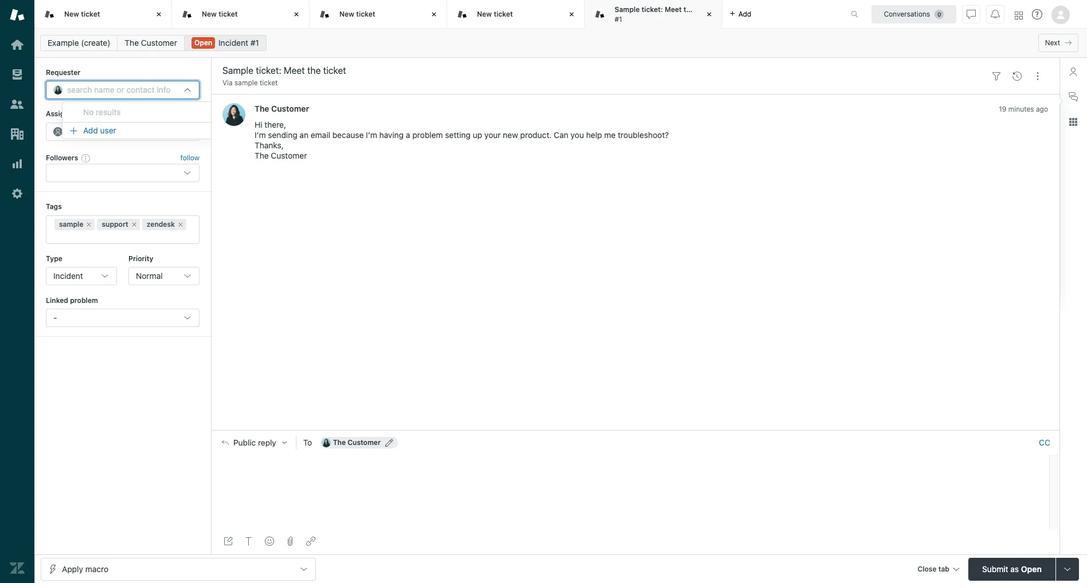Task type: vqa. For each thing, say whether or not it's contained in the screenshot.
'You don't have any messaging updates right now.'
no



Task type: describe. For each thing, give the bounding box(es) containing it.
via sample ticket
[[222, 79, 278, 87]]

ticket for fourth new ticket tab from left
[[494, 10, 513, 18]]

example
[[48, 38, 79, 48]]

new for 1st new ticket tab from the left
[[64, 10, 79, 18]]

new ticket for 1st new ticket tab from the left
[[64, 10, 100, 18]]

you
[[571, 130, 584, 140]]

new ticket for 2nd new ticket tab from left
[[202, 10, 238, 18]]

customer inside secondary element
[[141, 38, 177, 48]]

conversations
[[884, 9, 930, 18]]

apply macro
[[62, 565, 108, 574]]

Subject field
[[220, 64, 984, 77]]

ticket for 1st new ticket tab from the left
[[81, 10, 100, 18]]

incident for incident
[[53, 271, 83, 281]]

assignee*
[[46, 110, 80, 118]]

Requester field
[[67, 85, 178, 95]]

the
[[684, 5, 695, 14]]

public reply
[[233, 439, 276, 448]]

to
[[303, 438, 312, 448]]

ticket actions image
[[1033, 72, 1043, 81]]

there,
[[265, 120, 286, 130]]

new for fourth new ticket tab from left
[[477, 10, 492, 18]]

customers image
[[10, 97, 25, 112]]

new
[[503, 130, 518, 140]]

public
[[233, 439, 256, 448]]

remove image for support
[[131, 221, 137, 228]]

admin image
[[10, 186, 25, 201]]

help
[[586, 130, 602, 140]]

close
[[918, 565, 937, 574]]

problem inside hi there, i'm sending an email because i'm having a problem setting up your new product. can you help me troubleshoot? thanks, the customer
[[412, 130, 443, 140]]

apps image
[[1069, 118, 1078, 127]]

requester
[[46, 68, 80, 77]]

add button
[[723, 0, 758, 28]]

reply
[[258, 439, 276, 448]]

the up 'hi'
[[255, 104, 269, 114]]

ticket:
[[642, 5, 663, 14]]

example (create)
[[48, 38, 110, 48]]

draft mode image
[[224, 537, 233, 546]]

no
[[83, 107, 94, 117]]

add
[[83, 126, 98, 135]]

macro
[[85, 565, 108, 574]]

your
[[484, 130, 501, 140]]

organizations image
[[10, 127, 25, 142]]

add user option
[[62, 122, 223, 139]]

next button
[[1038, 34, 1079, 52]]

hide composer image
[[631, 426, 640, 435]]

1 vertical spatial open
[[1021, 565, 1042, 574]]

follow button
[[180, 153, 200, 163]]

ticket for 2nd new ticket tab from left
[[219, 10, 238, 18]]

customer@example.com image
[[322, 439, 331, 448]]

main element
[[0, 0, 34, 584]]

4 new ticket tab from the left
[[447, 0, 585, 29]]

as
[[1011, 565, 1019, 574]]

ago
[[1036, 105, 1048, 114]]

email
[[311, 130, 330, 140]]

the right customer@example.com icon
[[333, 439, 346, 447]]

customer left edit user image
[[348, 439, 381, 447]]

requester element
[[46, 81, 200, 99]]

meet
[[665, 5, 682, 14]]

zendesk
[[147, 220, 175, 229]]

1 i'm from the left
[[255, 130, 266, 140]]

because
[[332, 130, 364, 140]]

linked
[[46, 296, 68, 305]]

2 new ticket tab from the left
[[172, 0, 310, 29]]

results
[[96, 107, 121, 117]]

format text image
[[244, 537, 253, 546]]

support
[[102, 220, 128, 229]]

can
[[554, 130, 569, 140]]

tags
[[46, 203, 62, 211]]

an
[[300, 130, 309, 140]]

edit user image
[[385, 439, 393, 447]]

19 minutes ago
[[999, 105, 1048, 114]]

ticket for second new ticket tab from the right
[[356, 10, 375, 18]]

me
[[604, 130, 616, 140]]

remove image for sample
[[86, 221, 93, 228]]

new for 2nd new ticket tab from left
[[202, 10, 217, 18]]

reporting image
[[10, 157, 25, 171]]

zendesk image
[[10, 561, 25, 576]]

incident for incident #1
[[219, 38, 248, 48]]

a
[[406, 130, 410, 140]]

up
[[473, 130, 482, 140]]

followers element
[[46, 164, 200, 182]]

new for second new ticket tab from the right
[[339, 10, 354, 18]]

no results
[[83, 107, 121, 117]]

it
[[195, 110, 200, 118]]

19 minutes ago text field
[[999, 105, 1048, 114]]

add
[[739, 9, 751, 18]]

setting
[[445, 130, 471, 140]]

tabs tab list
[[34, 0, 839, 29]]

(create)
[[81, 38, 110, 48]]



Task type: locate. For each thing, give the bounding box(es) containing it.
3 remove image from the left
[[177, 221, 184, 228]]

new ticket for second new ticket tab from the right
[[339, 10, 375, 18]]

1 vertical spatial #1
[[250, 38, 259, 48]]

1 new from the left
[[64, 10, 79, 18]]

problem right a
[[412, 130, 443, 140]]

the customer right customer@example.com icon
[[333, 439, 381, 447]]

cc button
[[1039, 438, 1051, 448]]

0 vertical spatial incident
[[219, 38, 248, 48]]

sending
[[268, 130, 297, 140]]

3 new ticket from the left
[[339, 10, 375, 18]]

the customer link down close image
[[117, 35, 185, 51]]

the inside secondary element
[[125, 38, 139, 48]]

next
[[1045, 38, 1060, 47]]

take
[[180, 110, 193, 118]]

0 horizontal spatial problem
[[70, 296, 98, 305]]

sample
[[615, 5, 640, 14]]

normal
[[136, 271, 163, 281]]

follow
[[180, 154, 200, 162]]

new ticket
[[64, 10, 100, 18], [202, 10, 238, 18], [339, 10, 375, 18], [477, 10, 513, 18]]

product.
[[520, 130, 552, 140]]

0 vertical spatial the customer
[[125, 38, 177, 48]]

close image for second new ticket tab from the right
[[428, 9, 440, 20]]

remove image
[[86, 221, 93, 228], [131, 221, 137, 228], [177, 221, 184, 228]]

close image
[[153, 9, 165, 20]]

remove image for zendesk
[[177, 221, 184, 228]]

events image
[[1013, 72, 1022, 81]]

tab containing sample ticket: meet the ticket
[[585, 0, 723, 29]]

close tab button
[[913, 558, 964, 583]]

1 horizontal spatial the customer link
[[255, 104, 309, 114]]

remove image right "support" at top
[[131, 221, 137, 228]]

the customer link
[[117, 35, 185, 51], [255, 104, 309, 114]]

0 horizontal spatial sample
[[59, 220, 83, 229]]

0 horizontal spatial open
[[194, 38, 212, 47]]

0 vertical spatial #1
[[615, 15, 622, 23]]

views image
[[10, 67, 25, 82]]

the
[[125, 38, 139, 48], [255, 104, 269, 114], [255, 151, 269, 161], [333, 439, 346, 447]]

normal button
[[128, 267, 200, 286]]

2 horizontal spatial the customer
[[333, 439, 381, 447]]

followers
[[46, 154, 78, 162]]

incident #1
[[219, 38, 259, 48]]

1 remove image from the left
[[86, 221, 93, 228]]

#1 inside secondary element
[[250, 38, 259, 48]]

2 close image from the left
[[428, 9, 440, 20]]

0 vertical spatial sample
[[235, 79, 258, 87]]

0 vertical spatial problem
[[412, 130, 443, 140]]

customer
[[141, 38, 177, 48], [271, 104, 309, 114], [271, 151, 307, 161], [348, 439, 381, 447]]

troubleshoot?
[[618, 130, 669, 140]]

0 horizontal spatial remove image
[[86, 221, 93, 228]]

#1 down sample
[[615, 15, 622, 23]]

thanks,
[[255, 141, 284, 150]]

submit
[[982, 565, 1008, 574]]

incident inside secondary element
[[219, 38, 248, 48]]

button displays agent's chat status as invisible. image
[[967, 9, 976, 19]]

2 vertical spatial the customer
[[333, 439, 381, 447]]

remove image right zendesk
[[177, 221, 184, 228]]

0 horizontal spatial incident
[[53, 271, 83, 281]]

new ticket tab
[[34, 0, 172, 29], [172, 0, 310, 29], [310, 0, 447, 29], [447, 0, 585, 29]]

#1 inside sample ticket: meet the ticket #1
[[615, 15, 622, 23]]

add user
[[83, 126, 116, 135]]

linked problem element
[[46, 309, 200, 328]]

take it
[[180, 110, 200, 118]]

new ticket for fourth new ticket tab from left
[[477, 10, 513, 18]]

0 horizontal spatial i'm
[[255, 130, 266, 140]]

close tab
[[918, 565, 950, 574]]

the customer up there, on the top left of page
[[255, 104, 309, 114]]

2 horizontal spatial remove image
[[177, 221, 184, 228]]

4 new ticket from the left
[[477, 10, 513, 18]]

minutes
[[1009, 105, 1034, 114]]

incident button
[[46, 267, 117, 286]]

linked problem
[[46, 296, 98, 305]]

3 new from the left
[[339, 10, 354, 18]]

2 i'm from the left
[[366, 130, 377, 140]]

sample ticket: meet the ticket #1
[[615, 5, 716, 23]]

add attachment image
[[286, 537, 295, 546]]

the customer down close image
[[125, 38, 177, 48]]

i'm
[[255, 130, 266, 140], [366, 130, 377, 140]]

take it button
[[180, 109, 200, 120]]

1 horizontal spatial open
[[1021, 565, 1042, 574]]

the inside hi there, i'm sending an email because i'm having a problem setting up your new product. can you help me troubleshoot? thanks, the customer
[[255, 151, 269, 161]]

1 horizontal spatial remove image
[[131, 221, 137, 228]]

ticket
[[697, 5, 716, 14], [81, 10, 100, 18], [219, 10, 238, 18], [356, 10, 375, 18], [494, 10, 513, 18], [260, 79, 278, 87]]

customer context image
[[1069, 67, 1078, 76]]

19
[[999, 105, 1007, 114]]

1 new ticket tab from the left
[[34, 0, 172, 29]]

get started image
[[10, 37, 25, 52]]

info on adding followers image
[[82, 154, 91, 163]]

close image for 2nd new ticket tab from left
[[291, 9, 302, 20]]

hi there, i'm sending an email because i'm having a problem setting up your new product. can you help me troubleshoot? thanks, the customer
[[255, 120, 669, 161]]

get help image
[[1032, 9, 1043, 19]]

example (create) button
[[40, 35, 118, 51]]

tab
[[939, 565, 950, 574]]

i'm down 'hi'
[[255, 130, 266, 140]]

#1
[[615, 15, 622, 23], [250, 38, 259, 48]]

customer inside hi there, i'm sending an email because i'm having a problem setting up your new product. can you help me troubleshoot? thanks, the customer
[[271, 151, 307, 161]]

problem
[[412, 130, 443, 140], [70, 296, 98, 305]]

notifications image
[[991, 9, 1000, 19]]

requester list box
[[62, 101, 223, 139]]

hi
[[255, 120, 262, 130]]

having
[[379, 130, 404, 140]]

2 remove image from the left
[[131, 221, 137, 228]]

displays possible ticket submission types image
[[1063, 565, 1072, 574]]

0 vertical spatial the customer link
[[117, 35, 185, 51]]

type
[[46, 254, 62, 263]]

i'm left the having
[[366, 130, 377, 140]]

sample right "via"
[[235, 79, 258, 87]]

3 close image from the left
[[566, 9, 577, 20]]

1 horizontal spatial problem
[[412, 130, 443, 140]]

open left incident #1
[[194, 38, 212, 47]]

customer down sending
[[271, 151, 307, 161]]

1 vertical spatial the customer link
[[255, 104, 309, 114]]

remove image left "support" at top
[[86, 221, 93, 228]]

1 horizontal spatial the customer
[[255, 104, 309, 114]]

secondary element
[[34, 32, 1087, 54]]

customer up there, on the top left of page
[[271, 104, 309, 114]]

1 horizontal spatial #1
[[615, 15, 622, 23]]

avatar image
[[222, 103, 245, 126]]

open
[[194, 38, 212, 47], [1021, 565, 1042, 574]]

zendesk products image
[[1015, 11, 1023, 19]]

the customer link inside secondary element
[[117, 35, 185, 51]]

tab
[[585, 0, 723, 29]]

close image
[[291, 9, 302, 20], [428, 9, 440, 20], [566, 9, 577, 20], [704, 9, 715, 20]]

1 horizontal spatial i'm
[[366, 130, 377, 140]]

the customer
[[125, 38, 177, 48], [255, 104, 309, 114], [333, 439, 381, 447]]

the customer link up there, on the top left of page
[[255, 104, 309, 114]]

#1 up 'via sample ticket'
[[250, 38, 259, 48]]

sample
[[235, 79, 258, 87], [59, 220, 83, 229]]

the down thanks,
[[255, 151, 269, 161]]

cc
[[1039, 438, 1050, 448]]

via
[[222, 79, 233, 87]]

1 vertical spatial problem
[[70, 296, 98, 305]]

zendesk support image
[[10, 7, 25, 22]]

1 vertical spatial sample
[[59, 220, 83, 229]]

4 close image from the left
[[704, 9, 715, 20]]

0 vertical spatial open
[[194, 38, 212, 47]]

submit as open
[[982, 565, 1042, 574]]

incident down 'type'
[[53, 271, 83, 281]]

public reply button
[[212, 431, 296, 455]]

apply
[[62, 565, 83, 574]]

3 new ticket tab from the left
[[310, 0, 447, 29]]

-
[[53, 313, 57, 323]]

incident
[[219, 38, 248, 48], [53, 271, 83, 281]]

2 new ticket from the left
[[202, 10, 238, 18]]

filter image
[[992, 72, 1001, 81]]

incident inside incident popup button
[[53, 271, 83, 281]]

insert emojis image
[[265, 537, 274, 546]]

sample down tags
[[59, 220, 83, 229]]

incident up "via"
[[219, 38, 248, 48]]

problem down incident popup button
[[70, 296, 98, 305]]

customer down close image
[[141, 38, 177, 48]]

the right (create)
[[125, 38, 139, 48]]

1 horizontal spatial sample
[[235, 79, 258, 87]]

the customer inside secondary element
[[125, 38, 177, 48]]

user
[[100, 126, 116, 135]]

1 close image from the left
[[291, 9, 302, 20]]

0 horizontal spatial the customer
[[125, 38, 177, 48]]

ticket inside sample ticket: meet the ticket #1
[[697, 5, 716, 14]]

0 horizontal spatial #1
[[250, 38, 259, 48]]

1 new ticket from the left
[[64, 10, 100, 18]]

open right as
[[1021, 565, 1042, 574]]

4 new from the left
[[477, 10, 492, 18]]

1 vertical spatial the customer
[[255, 104, 309, 114]]

close image for fourth new ticket tab from left
[[566, 9, 577, 20]]

add link (cmd k) image
[[306, 537, 315, 546]]

new
[[64, 10, 79, 18], [202, 10, 217, 18], [339, 10, 354, 18], [477, 10, 492, 18]]

2 new from the left
[[202, 10, 217, 18]]

conversations button
[[872, 5, 956, 23]]

open inside secondary element
[[194, 38, 212, 47]]

1 vertical spatial incident
[[53, 271, 83, 281]]

0 horizontal spatial the customer link
[[117, 35, 185, 51]]

priority
[[128, 254, 153, 263]]

1 horizontal spatial incident
[[219, 38, 248, 48]]



